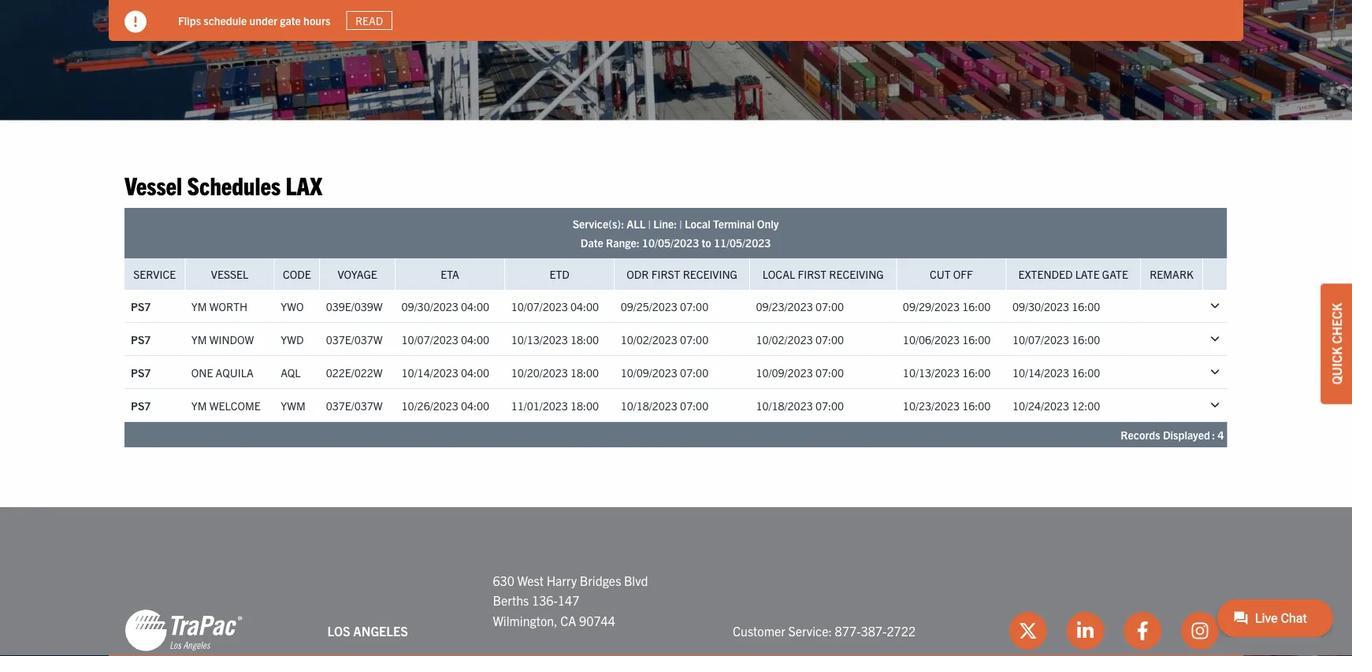 Task type: describe. For each thing, give the bounding box(es) containing it.
2 10/18/2023 07:00 from the left
[[756, 398, 844, 413]]

2 10/02/2023 from the left
[[756, 332, 813, 346]]

16:00 for 10/06/2023 16:00
[[963, 332, 991, 346]]

10/23/2023 16:00
[[903, 398, 991, 413]]

local first receiving
[[763, 267, 884, 281]]

877-
[[835, 623, 861, 639]]

16:00 for 09/29/2023 16:00
[[963, 299, 991, 313]]

10/14/2023 16:00
[[1013, 365, 1101, 379]]

10/26/2023 04:00
[[402, 398, 490, 413]]

10/13/2023 18:00
[[511, 332, 599, 346]]

lax
[[286, 169, 322, 200]]

eta
[[441, 267, 459, 281]]

one aquila
[[191, 365, 254, 379]]

service
[[133, 267, 176, 281]]

04:00 for 10/20/2023 18:00
[[461, 365, 490, 379]]

2 horizontal spatial 10/07/2023
[[1013, 332, 1070, 346]]

extended late gate
[[1019, 267, 1129, 281]]

11/01/2023 18:00
[[511, 398, 599, 413]]

gate
[[1103, 267, 1129, 281]]

gate
[[280, 13, 301, 27]]

630
[[493, 573, 515, 588]]

service(s):
[[573, 217, 624, 231]]

2 | from the left
[[680, 217, 682, 231]]

displayed
[[1163, 428, 1211, 442]]

10/13/2023 16:00
[[903, 365, 991, 379]]

16:00 for 10/13/2023 16:00
[[963, 365, 991, 379]]

vessel schedules lax
[[125, 169, 322, 200]]

wilmington,
[[493, 613, 558, 629]]

los angeles
[[328, 623, 408, 639]]

09/29/2023 16:00
[[903, 299, 991, 313]]

04:00 for 11/01/2023 18:00
[[461, 398, 490, 413]]

quick
[[1329, 347, 1345, 385]]

berths
[[493, 593, 529, 608]]

line:
[[654, 217, 677, 231]]

angeles
[[353, 623, 408, 639]]

hours
[[304, 13, 331, 27]]

blvd
[[624, 573, 648, 588]]

harry
[[547, 573, 577, 588]]

ywd
[[281, 332, 304, 346]]

1 10/18/2023 from the left
[[621, 398, 678, 413]]

code
[[283, 267, 311, 281]]

10/14/2023 04:00
[[402, 365, 490, 379]]

los
[[328, 623, 350, 639]]

09/30/2023 16:00
[[1013, 299, 1101, 313]]

16:00 for 10/07/2023 16:00
[[1072, 332, 1101, 346]]

18:00 for 10/20/2023 18:00
[[571, 365, 599, 379]]

records
[[1121, 428, 1161, 442]]

voyage
[[338, 267, 377, 281]]

schedule
[[204, 13, 247, 27]]

service(s): all | line: | local terminal only date range: 10/05/2023 to 11/05/2023
[[573, 217, 779, 250]]

09/23/2023 07:00
[[756, 299, 844, 313]]

10/20/2023
[[511, 365, 568, 379]]

ym window
[[191, 332, 254, 346]]

quick check link
[[1321, 283, 1353, 405]]

09/30/2023 04:00
[[402, 299, 490, 313]]

4
[[1218, 428, 1224, 442]]

ps7 for ym worth
[[131, 299, 151, 313]]

read
[[355, 13, 383, 28]]

customer
[[733, 623, 786, 639]]

to
[[702, 236, 712, 250]]

10/13/2023 for 10/13/2023 18:00
[[511, 332, 568, 346]]

ywo
[[281, 299, 304, 313]]

cut off
[[930, 267, 973, 281]]

10/07/2023 16:00
[[1013, 332, 1101, 346]]

only
[[757, 217, 779, 231]]

1 10/09/2023 07:00 from the left
[[621, 365, 709, 379]]

2 10/18/2023 from the left
[[756, 398, 813, 413]]

136-
[[532, 593, 558, 608]]

039e/039w
[[326, 299, 383, 313]]

first for odr
[[652, 267, 681, 281]]

1 | from the left
[[648, 217, 651, 231]]

ps7 for ym window
[[131, 332, 151, 346]]

west
[[518, 573, 544, 588]]

range:
[[606, 236, 640, 250]]

10/05/2023
[[642, 236, 699, 250]]

ps7 for one aquila
[[131, 365, 151, 379]]

receiving for odr first receiving
[[683, 267, 738, 281]]

90744
[[579, 613, 616, 629]]

16:00 for 10/23/2023 16:00
[[963, 398, 991, 413]]

all
[[627, 217, 646, 231]]

0 horizontal spatial 10/07/2023
[[402, 332, 459, 346]]

footer containing 630 west harry bridges blvd
[[0, 508, 1353, 657]]

10/06/2023 16:00
[[903, 332, 991, 346]]

odr first receiving
[[627, 267, 738, 281]]

aquila
[[216, 365, 254, 379]]

1 10/09/2023 from the left
[[621, 365, 678, 379]]

09/29/2023
[[903, 299, 960, 313]]

10/20/2023 18:00
[[511, 365, 599, 379]]

odr
[[627, 267, 649, 281]]

09/25/2023
[[621, 299, 678, 313]]



Task type: locate. For each thing, give the bounding box(es) containing it.
local up to
[[685, 217, 711, 231]]

records displayed : 4
[[1121, 428, 1224, 442]]

1 vertical spatial 10/07/2023 04:00
[[402, 332, 490, 346]]

2 first from the left
[[798, 267, 827, 281]]

2 receiving from the left
[[829, 267, 884, 281]]

2 10/09/2023 from the left
[[756, 365, 813, 379]]

10/13/2023 up 10/20/2023
[[511, 332, 568, 346]]

0 horizontal spatial receiving
[[683, 267, 738, 281]]

10/02/2023 07:00 down "09/23/2023 07:00"
[[756, 332, 844, 346]]

10/06/2023
[[903, 332, 960, 346]]

1 18:00 from the top
[[571, 332, 599, 346]]

ym for ym welcome
[[191, 398, 207, 413]]

ym
[[191, 299, 207, 313], [191, 332, 207, 346], [191, 398, 207, 413]]

10/09/2023 down 09/25/2023
[[621, 365, 678, 379]]

10/24/2023
[[1013, 398, 1070, 413]]

|
[[648, 217, 651, 231], [680, 217, 682, 231]]

387-
[[861, 623, 887, 639]]

cut
[[930, 267, 951, 281]]

1 horizontal spatial 10/09/2023 07:00
[[756, 365, 844, 379]]

10/24/2023 12:00
[[1013, 398, 1101, 413]]

late
[[1076, 267, 1100, 281]]

18:00 down "10/20/2023 18:00"
[[571, 398, 599, 413]]

0 horizontal spatial 10/13/2023
[[511, 332, 568, 346]]

10/07/2023 down 09/30/2023 16:00
[[1013, 332, 1070, 346]]

1 10/02/2023 07:00 from the left
[[621, 332, 709, 346]]

1 10/02/2023 from the left
[[621, 332, 678, 346]]

2 18:00 from the top
[[571, 365, 599, 379]]

10/14/2023 for 10/14/2023 16:00
[[1013, 365, 1070, 379]]

2 09/30/2023 from the left
[[1013, 299, 1070, 313]]

10/14/2023
[[402, 365, 459, 379], [1013, 365, 1070, 379]]

1 10/14/2023 from the left
[[402, 365, 459, 379]]

footer
[[0, 508, 1353, 657]]

remark
[[1150, 267, 1194, 281]]

10/09/2023 down 09/23/2023
[[756, 365, 813, 379]]

0 vertical spatial 18:00
[[571, 332, 599, 346]]

3 ym from the top
[[191, 398, 207, 413]]

0 vertical spatial 037e/037w
[[326, 332, 383, 346]]

local
[[685, 217, 711, 231], [763, 267, 795, 281]]

flips
[[178, 13, 201, 27]]

16:00 up 10/23/2023 16:00
[[963, 365, 991, 379]]

1 vertical spatial 10/13/2023
[[903, 365, 960, 379]]

10/14/2023 up 10/26/2023
[[402, 365, 459, 379]]

0 horizontal spatial 10/18/2023
[[621, 398, 678, 413]]

ym down one
[[191, 398, 207, 413]]

1 vertical spatial 18:00
[[571, 365, 599, 379]]

2 10/14/2023 from the left
[[1013, 365, 1070, 379]]

0 vertical spatial ym
[[191, 299, 207, 313]]

09/23/2023
[[756, 299, 813, 313]]

037e/037w
[[326, 332, 383, 346], [326, 398, 383, 413]]

3 ps7 from the top
[[131, 365, 151, 379]]

09/30/2023 for 09/30/2023 16:00
[[1013, 299, 1070, 313]]

16:00 down 10/13/2023 16:00
[[963, 398, 991, 413]]

630 west harry bridges blvd berths 136-147 wilmington, ca 90744 customer service: 877-387-2722
[[493, 573, 916, 639]]

11/05/2023
[[714, 236, 771, 250]]

1 vertical spatial ym
[[191, 332, 207, 346]]

16:00 up 12:00
[[1072, 365, 1101, 379]]

schedules
[[187, 169, 281, 200]]

10/07/2023 down the 09/30/2023 04:00
[[402, 332, 459, 346]]

0 horizontal spatial first
[[652, 267, 681, 281]]

1 09/30/2023 from the left
[[402, 299, 459, 313]]

1 horizontal spatial 10/07/2023 04:00
[[511, 299, 599, 313]]

16:00 down late
[[1072, 299, 1101, 313]]

ywm
[[281, 398, 306, 413]]

local inside the service(s): all | line: | local terminal only date range: 10/05/2023 to 11/05/2023
[[685, 217, 711, 231]]

0 horizontal spatial local
[[685, 217, 711, 231]]

read link
[[346, 11, 392, 30]]

1 10/18/2023 07:00 from the left
[[621, 398, 709, 413]]

aql
[[281, 365, 301, 379]]

037e/037w for 10/26/2023 04:00
[[326, 398, 383, 413]]

1 horizontal spatial 10/18/2023
[[756, 398, 813, 413]]

1 ym from the top
[[191, 299, 207, 313]]

under
[[249, 13, 278, 27]]

los angeles image
[[125, 609, 243, 653]]

1 horizontal spatial 10/14/2023
[[1013, 365, 1070, 379]]

10/07/2023 04:00 up 10/14/2023 04:00
[[402, 332, 490, 346]]

window
[[209, 332, 254, 346]]

10/09/2023 07:00 down "09/25/2023 07:00"
[[621, 365, 709, 379]]

welcome
[[209, 398, 261, 413]]

receiving down to
[[683, 267, 738, 281]]

18:00 up "10/20/2023 18:00"
[[571, 332, 599, 346]]

04:00 for 10/13/2023 18:00
[[461, 332, 490, 346]]

date
[[581, 236, 604, 250]]

04:00
[[461, 299, 490, 313], [571, 299, 599, 313], [461, 332, 490, 346], [461, 365, 490, 379], [461, 398, 490, 413]]

10/02/2023 down 09/25/2023
[[621, 332, 678, 346]]

0 horizontal spatial 10/09/2023
[[621, 365, 678, 379]]

1 receiving from the left
[[683, 267, 738, 281]]

1 horizontal spatial 10/02/2023 07:00
[[756, 332, 844, 346]]

10/26/2023
[[402, 398, 459, 413]]

| right line:
[[680, 217, 682, 231]]

16:00 down off
[[963, 299, 991, 313]]

1 vertical spatial 037e/037w
[[326, 398, 383, 413]]

ym left worth
[[191, 299, 207, 313]]

09/25/2023 07:00
[[621, 299, 709, 313]]

vessel
[[125, 169, 182, 200], [211, 267, 248, 281]]

09/30/2023
[[402, 299, 459, 313], [1013, 299, 1070, 313]]

10/07/2023
[[511, 299, 568, 313], [402, 332, 459, 346], [1013, 332, 1070, 346]]

ym worth
[[191, 299, 248, 313]]

10/13/2023 for 10/13/2023 16:00
[[903, 365, 960, 379]]

3 18:00 from the top
[[571, 398, 599, 413]]

18:00 up 11/01/2023 18:00
[[571, 365, 599, 379]]

1 horizontal spatial |
[[680, 217, 682, 231]]

| right all
[[648, 217, 651, 231]]

1 vertical spatial vessel
[[211, 267, 248, 281]]

037e/037w up 022e/022w
[[326, 332, 383, 346]]

10/23/2023
[[903, 398, 960, 413]]

ym for ym window
[[191, 332, 207, 346]]

10/02/2023
[[621, 332, 678, 346], [756, 332, 813, 346]]

solid image
[[125, 11, 147, 33]]

2 vertical spatial ym
[[191, 398, 207, 413]]

1 horizontal spatial 10/02/2023
[[756, 332, 813, 346]]

10/13/2023 up 10/23/2023
[[903, 365, 960, 379]]

1 horizontal spatial local
[[763, 267, 795, 281]]

10/02/2023 07:00 down "09/25/2023 07:00"
[[621, 332, 709, 346]]

0 horizontal spatial 10/09/2023 07:00
[[621, 365, 709, 379]]

2 vertical spatial 18:00
[[571, 398, 599, 413]]

10/18/2023
[[621, 398, 678, 413], [756, 398, 813, 413]]

receiving
[[683, 267, 738, 281], [829, 267, 884, 281]]

1 first from the left
[[652, 267, 681, 281]]

1 ps7 from the top
[[131, 299, 151, 313]]

first up "09/23/2023 07:00"
[[798, 267, 827, 281]]

ps7
[[131, 299, 151, 313], [131, 332, 151, 346], [131, 365, 151, 379], [131, 398, 151, 413]]

2 10/02/2023 07:00 from the left
[[756, 332, 844, 346]]

2 ps7 from the top
[[131, 332, 151, 346]]

vessel for vessel schedules lax
[[125, 169, 182, 200]]

extended
[[1019, 267, 1073, 281]]

10/09/2023 07:00 down "09/23/2023 07:00"
[[756, 365, 844, 379]]

0 vertical spatial local
[[685, 217, 711, 231]]

receiving up "09/23/2023 07:00"
[[829, 267, 884, 281]]

ca
[[561, 613, 576, 629]]

terminal
[[713, 217, 755, 231]]

16:00 for 10/14/2023 16:00
[[1072, 365, 1101, 379]]

1 horizontal spatial vessel
[[211, 267, 248, 281]]

quick check
[[1329, 303, 1345, 385]]

0 vertical spatial vessel
[[125, 169, 182, 200]]

etd
[[550, 267, 570, 281]]

ym left window
[[191, 332, 207, 346]]

18:00
[[571, 332, 599, 346], [571, 365, 599, 379], [571, 398, 599, 413]]

0 horizontal spatial vessel
[[125, 169, 182, 200]]

16:00 up 10/14/2023 16:00 in the right bottom of the page
[[1072, 332, 1101, 346]]

16:00 for 09/30/2023 16:00
[[1072, 299, 1101, 313]]

1 horizontal spatial receiving
[[829, 267, 884, 281]]

4 ps7 from the top
[[131, 398, 151, 413]]

16:00
[[963, 299, 991, 313], [1072, 299, 1101, 313], [963, 332, 991, 346], [1072, 332, 1101, 346], [963, 365, 991, 379], [1072, 365, 1101, 379], [963, 398, 991, 413]]

10/14/2023 for 10/14/2023 04:00
[[402, 365, 459, 379]]

:
[[1212, 428, 1216, 442]]

022e/022w
[[326, 365, 383, 379]]

ps7 for ym welcome
[[131, 398, 151, 413]]

10/02/2023 07:00
[[621, 332, 709, 346], [756, 332, 844, 346]]

1 037e/037w from the top
[[326, 332, 383, 346]]

10/07/2023 04:00 down the etd
[[511, 299, 599, 313]]

2 037e/037w from the top
[[326, 398, 383, 413]]

2 ym from the top
[[191, 332, 207, 346]]

10/18/2023 07:00
[[621, 398, 709, 413], [756, 398, 844, 413]]

09/30/2023 for 09/30/2023 04:00
[[402, 299, 459, 313]]

18:00 for 10/13/2023 18:00
[[571, 332, 599, 346]]

10/07/2023 up '10/13/2023 18:00'
[[511, 299, 568, 313]]

1 horizontal spatial first
[[798, 267, 827, 281]]

16:00 down 09/29/2023 16:00
[[963, 332, 991, 346]]

1 horizontal spatial 10/13/2023
[[903, 365, 960, 379]]

0 horizontal spatial 10/14/2023
[[402, 365, 459, 379]]

0 horizontal spatial 10/07/2023 04:00
[[402, 332, 490, 346]]

1 horizontal spatial 10/07/2023
[[511, 299, 568, 313]]

11/01/2023
[[511, 398, 568, 413]]

ym for ym worth
[[191, 299, 207, 313]]

037e/037w down 022e/022w
[[326, 398, 383, 413]]

1 vertical spatial local
[[763, 267, 795, 281]]

18:00 for 11/01/2023 18:00
[[571, 398, 599, 413]]

0 vertical spatial 10/13/2023
[[511, 332, 568, 346]]

bridges
[[580, 573, 621, 588]]

1 horizontal spatial 09/30/2023
[[1013, 299, 1070, 313]]

037e/037w for 10/07/2023 04:00
[[326, 332, 383, 346]]

off
[[953, 267, 973, 281]]

09/30/2023 down extended
[[1013, 299, 1070, 313]]

0 horizontal spatial |
[[648, 217, 651, 231]]

ym welcome
[[191, 398, 261, 413]]

0 vertical spatial 10/07/2023 04:00
[[511, 299, 599, 313]]

10/02/2023 down 09/23/2023
[[756, 332, 813, 346]]

flips schedule under gate hours
[[178, 13, 331, 27]]

worth
[[209, 299, 248, 313]]

first right odr
[[652, 267, 681, 281]]

check
[[1329, 303, 1345, 344]]

1 horizontal spatial 10/18/2023 07:00
[[756, 398, 844, 413]]

vessel for vessel
[[211, 267, 248, 281]]

0 horizontal spatial 10/02/2023 07:00
[[621, 332, 709, 346]]

12:00
[[1072, 398, 1101, 413]]

one
[[191, 365, 213, 379]]

04:00 for 10/07/2023 04:00
[[461, 299, 490, 313]]

09/30/2023 down eta in the left top of the page
[[402, 299, 459, 313]]

receiving for local first receiving
[[829, 267, 884, 281]]

147
[[558, 593, 580, 608]]

0 horizontal spatial 10/02/2023
[[621, 332, 678, 346]]

local up 09/23/2023
[[763, 267, 795, 281]]

2722
[[887, 623, 916, 639]]

10/07/2023 04:00
[[511, 299, 599, 313], [402, 332, 490, 346]]

0 horizontal spatial 10/18/2023 07:00
[[621, 398, 709, 413]]

first
[[652, 267, 681, 281], [798, 267, 827, 281]]

10/14/2023 up 10/24/2023
[[1013, 365, 1070, 379]]

1 horizontal spatial 10/09/2023
[[756, 365, 813, 379]]

2 10/09/2023 07:00 from the left
[[756, 365, 844, 379]]

07:00
[[680, 299, 709, 313], [816, 299, 844, 313], [680, 332, 709, 346], [816, 332, 844, 346], [680, 365, 709, 379], [816, 365, 844, 379], [680, 398, 709, 413], [816, 398, 844, 413]]

first for local
[[798, 267, 827, 281]]

0 horizontal spatial 09/30/2023
[[402, 299, 459, 313]]



Task type: vqa. For each thing, say whether or not it's contained in the screenshot.


